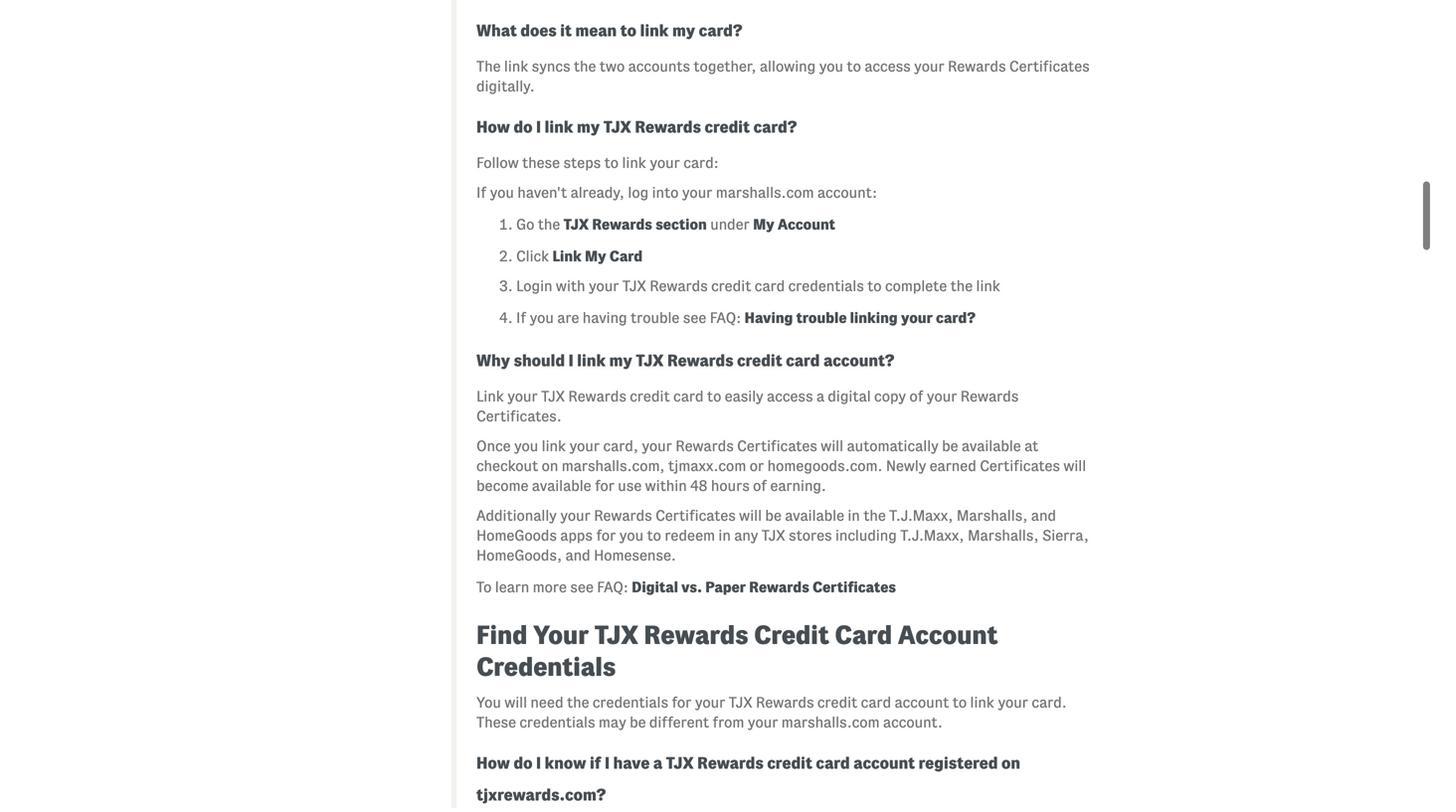 Task type: locate. For each thing, give the bounding box(es) containing it.
i right should
[[569, 352, 574, 370]]

0 vertical spatial t.j.maxx,
[[889, 508, 953, 524]]

1 vertical spatial a
[[653, 755, 662, 772]]

credit up card:
[[705, 119, 750, 136]]

stores
[[789, 528, 832, 544]]

registered
[[919, 755, 998, 772]]

1 horizontal spatial on
[[1002, 755, 1020, 772]]

i up these
[[536, 119, 541, 136]]

be up earned
[[942, 438, 958, 455]]

on inside how do i know if i have a tjx rewards credit card account registered on tjxrewards.com?
[[1002, 755, 1020, 772]]

0 horizontal spatial link
[[476, 389, 504, 405]]

do for link
[[514, 119, 533, 136]]

my up accounts
[[672, 22, 695, 39]]

i
[[536, 119, 541, 136], [569, 352, 574, 370], [536, 755, 541, 772], [605, 755, 610, 772]]

card? up together,
[[699, 22, 742, 39]]

link
[[552, 248, 582, 265], [476, 389, 504, 405]]

credentials
[[788, 278, 864, 295], [593, 695, 668, 711], [520, 715, 595, 731]]

a
[[816, 389, 825, 405], [653, 755, 662, 772]]

0 vertical spatial of
[[909, 389, 923, 405]]

if down follow
[[476, 185, 486, 201]]

in up including
[[848, 508, 860, 524]]

1 vertical spatial link
[[476, 389, 504, 405]]

to up 'registered'
[[952, 695, 967, 711]]

my up steps
[[577, 119, 600, 136]]

know
[[545, 755, 586, 772]]

will inside you will need the credentials for your tjx rewards credit card account to link your card. these credentials may be different from your marshalls.com account.
[[504, 695, 527, 711]]

additionally
[[476, 508, 557, 524]]

be
[[942, 438, 958, 455], [765, 508, 782, 524], [630, 715, 646, 731]]

have
[[613, 755, 650, 772]]

credentials down need
[[520, 715, 595, 731]]

what
[[476, 22, 517, 39]]

be inside you will need the credentials for your tjx rewards credit card account to link your card. these credentials may be different from your marshalls.com account.
[[630, 715, 646, 731]]

for down marshalls.com,
[[595, 478, 615, 494]]

how do i link my tjx rewards credit card?
[[476, 119, 797, 136]]

paper
[[705, 580, 746, 596]]

credit
[[754, 622, 829, 650]]

2 how from the top
[[476, 755, 510, 772]]

already,
[[570, 185, 625, 201]]

card down the having
[[786, 352, 820, 370]]

1 horizontal spatial available
[[785, 508, 844, 524]]

rewards inside how do i know if i have a tjx rewards credit card account registered on tjxrewards.com?
[[697, 755, 764, 772]]

account up account.
[[895, 695, 949, 711]]

i for how do i know if i have a tjx rewards credit card account registered on tjxrewards.com?
[[536, 755, 541, 772]]

the inside the link syncs the two accounts together, allowing you to access your rewards certificates digitally.
[[574, 58, 596, 75]]

trouble left linking
[[796, 310, 847, 326]]

how
[[476, 119, 510, 136], [476, 755, 510, 772]]

account up account.
[[898, 622, 998, 650]]

you
[[819, 58, 843, 75], [490, 185, 514, 201], [530, 310, 554, 326], [514, 438, 538, 455], [619, 528, 644, 544]]

within
[[645, 478, 687, 494]]

0 horizontal spatial card?
[[699, 22, 742, 39]]

0 horizontal spatial my
[[577, 119, 600, 136]]

1 vertical spatial see
[[570, 580, 594, 596]]

of inside link your tjx rewards credit card to easily access a digital copy of your rewards certificates.
[[909, 389, 923, 405]]

marshalls, down earned
[[957, 508, 1028, 524]]

1 horizontal spatial of
[[909, 389, 923, 405]]

my up with
[[585, 248, 606, 265]]

in left any
[[718, 528, 731, 544]]

to inside the link syncs the two accounts together, allowing you to access your rewards certificates digitally.
[[847, 58, 861, 75]]

marshalls.com
[[716, 185, 814, 201], [782, 715, 880, 731]]

digital vs. paper rewards certificates link
[[632, 580, 896, 596]]

for right apps on the bottom
[[596, 528, 616, 544]]

to right allowing
[[847, 58, 861, 75]]

available left at
[[962, 438, 1021, 455]]

and
[[1031, 508, 1056, 524], [565, 548, 590, 564]]

1 vertical spatial card?
[[753, 119, 797, 136]]

access inside link your tjx rewards credit card to easily access a digital copy of your rewards certificates.
[[767, 389, 813, 405]]

what does it mean to link my card?
[[476, 22, 742, 39]]

trouble right having
[[631, 310, 680, 326]]

1 horizontal spatial account
[[898, 622, 998, 650]]

0 vertical spatial account
[[778, 216, 835, 233]]

0 vertical spatial a
[[816, 389, 825, 405]]

to up homesense.
[[647, 528, 661, 544]]

account down account.
[[854, 755, 915, 772]]

1 horizontal spatial link
[[552, 248, 582, 265]]

1 horizontal spatial access
[[865, 58, 911, 75]]

be right may at left bottom
[[630, 715, 646, 731]]

0 vertical spatial credentials
[[788, 278, 864, 295]]

0 vertical spatial for
[[595, 478, 615, 494]]

on inside once you link your card, your rewards certificates will automatically be available at checkout on marshalls.com, tjmaxx.com or homegoods.com. newly earned certificates will become available for use within 48 hours of earning.
[[542, 458, 558, 475]]

2 horizontal spatial my
[[672, 22, 695, 39]]

0 vertical spatial my
[[672, 22, 695, 39]]

card down you will need the credentials for your tjx rewards credit card account to link your card. these credentials may be different from your marshalls.com account.
[[816, 755, 850, 772]]

why should i link my tjx rewards credit card account?
[[476, 352, 895, 370]]

having trouble linking your card? link
[[745, 310, 976, 326]]

0 horizontal spatial if
[[476, 185, 486, 201]]

1 vertical spatial card
[[835, 622, 892, 650]]

0 horizontal spatial a
[[653, 755, 662, 772]]

certificates
[[1009, 58, 1090, 75], [737, 438, 817, 455], [980, 458, 1060, 475], [655, 508, 736, 524], [813, 580, 896, 596]]

account inside find your tjx rewards credit card account credentials
[[898, 622, 998, 650]]

your inside the link syncs the two accounts together, allowing you to access your rewards certificates digitally.
[[914, 58, 945, 75]]

and down apps on the bottom
[[565, 548, 590, 564]]

2 vertical spatial card?
[[936, 310, 976, 326]]

1 horizontal spatial my
[[753, 216, 774, 233]]

link down having
[[577, 352, 606, 370]]

for up different
[[672, 695, 692, 711]]

card down tjx rewards section link on the top of the page
[[609, 248, 643, 265]]

digital
[[828, 389, 871, 405]]

link up 'registered'
[[970, 695, 995, 711]]

my right under
[[753, 216, 774, 233]]

account down account:
[[778, 216, 835, 233]]

marshalls,
[[957, 508, 1028, 524], [968, 528, 1039, 544]]

rewards
[[948, 58, 1006, 75], [635, 119, 701, 136], [592, 216, 652, 233], [650, 278, 708, 295], [667, 352, 734, 370], [568, 389, 627, 405], [961, 389, 1019, 405], [676, 438, 734, 455], [594, 508, 652, 524], [749, 580, 809, 596], [644, 622, 748, 650], [756, 695, 814, 711], [697, 755, 764, 772]]

0 horizontal spatial see
[[570, 580, 594, 596]]

link up certificates.
[[476, 389, 504, 405]]

your
[[533, 622, 589, 650]]

0 horizontal spatial available
[[532, 478, 591, 494]]

1 vertical spatial my
[[577, 119, 600, 136]]

0 vertical spatial see
[[683, 310, 706, 326]]

credit down credit
[[817, 695, 858, 711]]

link inside you will need the credentials for your tjx rewards credit card account to link your card. these credentials may be different from your marshalls.com account.
[[970, 695, 995, 711]]

2 horizontal spatial be
[[942, 438, 958, 455]]

link inside the link syncs the two accounts together, allowing you to access your rewards certificates digitally.
[[504, 58, 528, 75]]

on right checkout
[[542, 458, 558, 475]]

see right more
[[570, 580, 594, 596]]

t.j.maxx, down the "newly"
[[889, 508, 953, 524]]

hours
[[711, 478, 750, 494]]

credentials up having trouble linking your card? link
[[788, 278, 864, 295]]

card down why should i link my tjx rewards credit card account?
[[673, 389, 704, 405]]

rewards inside once you link your card, your rewards certificates will automatically be available at checkout on marshalls.com, tjmaxx.com or homegoods.com. newly earned certificates will become available for use within 48 hours of earning.
[[676, 438, 734, 455]]

if for if you are having trouble see faq: having trouble linking your card?
[[516, 310, 526, 326]]

access
[[865, 58, 911, 75], [767, 389, 813, 405]]

marshalls.com left account.
[[782, 715, 880, 731]]

tjx up from
[[729, 695, 753, 711]]

2 horizontal spatial available
[[962, 438, 1021, 455]]

0 vertical spatial in
[[848, 508, 860, 524]]

these
[[476, 715, 516, 731]]

once you link your card, your rewards certificates will automatically be available at checkout on marshalls.com, tjmaxx.com or homegoods.com. newly earned certificates will become available for use within 48 hours of earning.
[[476, 438, 1086, 494]]

48
[[690, 478, 708, 494]]

1 vertical spatial if
[[516, 310, 526, 326]]

to inside you will need the credentials for your tjx rewards credit card account to link your card. these credentials may be different from your marshalls.com account.
[[952, 695, 967, 711]]

of down or
[[753, 478, 767, 494]]

learn
[[495, 580, 529, 596]]

card up account.
[[861, 695, 891, 711]]

2 vertical spatial be
[[630, 715, 646, 731]]

0 vertical spatial my
[[753, 216, 774, 233]]

and up sierra,
[[1031, 508, 1056, 524]]

credit up "if you are having trouble see faq: having trouble linking your card?"
[[711, 278, 751, 295]]

access inside the link syncs the two accounts together, allowing you to access your rewards certificates digitally.
[[865, 58, 911, 75]]

t.j.maxx, right including
[[900, 528, 964, 544]]

do up tjxrewards.com?
[[514, 755, 533, 772]]

if for if you haven't already, log into your marshalls.com account:
[[476, 185, 486, 201]]

will right you
[[504, 695, 527, 711]]

how for how do i link my tjx rewards credit card?
[[476, 119, 510, 136]]

or
[[750, 458, 764, 475]]

1 vertical spatial access
[[767, 389, 813, 405]]

be down earning.
[[765, 508, 782, 524]]

0 horizontal spatial account
[[778, 216, 835, 233]]

credit inside link your tjx rewards credit card to easily access a digital copy of your rewards certificates.
[[630, 389, 670, 405]]

0 vertical spatial if
[[476, 185, 486, 201]]

0 horizontal spatial of
[[753, 478, 767, 494]]

link up with
[[552, 248, 582, 265]]

a left digital
[[816, 389, 825, 405]]

different
[[649, 715, 709, 731]]

vs.
[[681, 580, 702, 596]]

do up these
[[514, 119, 533, 136]]

1 vertical spatial t.j.maxx,
[[900, 528, 964, 544]]

you up homesense.
[[619, 528, 644, 544]]

need
[[531, 695, 564, 711]]

0 horizontal spatial faq:
[[597, 580, 628, 596]]

you inside the link syncs the two accounts together, allowing you to access your rewards certificates digitally.
[[819, 58, 843, 75]]

homesense.
[[594, 548, 676, 564]]

1 vertical spatial available
[[532, 478, 591, 494]]

how inside how do i know if i have a tjx rewards credit card account registered on tjxrewards.com?
[[476, 755, 510, 772]]

if down login
[[516, 310, 526, 326]]

on for checkout
[[542, 458, 558, 475]]

1 horizontal spatial a
[[816, 389, 825, 405]]

1 vertical spatial in
[[718, 528, 731, 544]]

tjx
[[603, 119, 631, 136], [564, 216, 589, 233], [623, 278, 646, 295], [636, 352, 664, 370], [541, 389, 565, 405], [762, 528, 785, 544], [595, 622, 638, 650], [729, 695, 753, 711], [666, 755, 694, 772]]

you down follow
[[490, 185, 514, 201]]

1 horizontal spatial see
[[683, 310, 706, 326]]

rewards inside find your tjx rewards credit card account credentials
[[644, 622, 748, 650]]

faq: down homesense.
[[597, 580, 628, 596]]

1 horizontal spatial be
[[765, 508, 782, 524]]

the right need
[[567, 695, 589, 711]]

how up follow
[[476, 119, 510, 136]]

1 vertical spatial faq:
[[597, 580, 628, 596]]

1 vertical spatial account
[[898, 622, 998, 650]]

rewards inside the link syncs the two accounts together, allowing you to access your rewards certificates digitally.
[[948, 58, 1006, 75]]

1 horizontal spatial if
[[516, 310, 526, 326]]

a inside link your tjx rewards credit card to easily access a digital copy of your rewards certificates.
[[816, 389, 825, 405]]

into
[[652, 185, 679, 201]]

1 vertical spatial marshalls.com
[[782, 715, 880, 731]]

2 do from the top
[[514, 755, 533, 772]]

your inside additionally your rewards certificates will be available in the t.j.maxx, marshalls, and homegoods apps for you to redeem in any tjx stores including t.j.maxx, marshalls, sierra, homegoods, and homesense.
[[560, 508, 591, 524]]

credit inside you will need the credentials for your tjx rewards credit card account to link your card. these credentials may be different from your marshalls.com account.
[[817, 695, 858, 711]]

available inside additionally your rewards certificates will be available in the t.j.maxx, marshalls, and homegoods apps for you to redeem in any tjx stores including t.j.maxx, marshalls, sierra, homegoods, and homesense.
[[785, 508, 844, 524]]

a right have
[[653, 755, 662, 772]]

certificates.
[[476, 408, 562, 425]]

of right the copy
[[909, 389, 923, 405]]

tjx inside find your tjx rewards credit card account credentials
[[595, 622, 638, 650]]

available
[[962, 438, 1021, 455], [532, 478, 591, 494], [785, 508, 844, 524]]

credentials up may at left bottom
[[593, 695, 668, 711]]

1 horizontal spatial card?
[[753, 119, 797, 136]]

account.
[[883, 715, 943, 731]]

card
[[609, 248, 643, 265], [835, 622, 892, 650]]

0 vertical spatial do
[[514, 119, 533, 136]]

t.j.maxx,
[[889, 508, 953, 524], [900, 528, 964, 544]]

to left easily
[[707, 389, 721, 405]]

faq: left the having
[[710, 310, 741, 326]]

link right complete
[[976, 278, 1000, 295]]

tjx right any
[[762, 528, 785, 544]]

1 horizontal spatial my
[[609, 352, 632, 370]]

you up checkout
[[514, 438, 538, 455]]

marshalls, left sierra,
[[968, 528, 1039, 544]]

0 horizontal spatial access
[[767, 389, 813, 405]]

0 horizontal spatial in
[[718, 528, 731, 544]]

0 vertical spatial account
[[895, 695, 949, 711]]

2 vertical spatial my
[[609, 352, 632, 370]]

1 how from the top
[[476, 119, 510, 136]]

rewards inside additionally your rewards certificates will be available in the t.j.maxx, marshalls, and homegoods apps for you to redeem in any tjx stores including t.j.maxx, marshalls, sierra, homegoods, and homesense.
[[594, 508, 652, 524]]

0 horizontal spatial trouble
[[631, 310, 680, 326]]

0 vertical spatial access
[[865, 58, 911, 75]]

you for if you are having trouble see faq: having trouble linking your card?
[[530, 310, 554, 326]]

card?
[[699, 22, 742, 39], [753, 119, 797, 136], [936, 310, 976, 326]]

the up including
[[863, 508, 886, 524]]

the left two
[[574, 58, 596, 75]]

my down having
[[609, 352, 632, 370]]

will up homegoods.com. at the bottom right of the page
[[821, 438, 843, 455]]

1 vertical spatial how
[[476, 755, 510, 772]]

login
[[516, 278, 553, 295]]

you inside once you link your card, your rewards certificates will automatically be available at checkout on marshalls.com, tjmaxx.com or homegoods.com. newly earned certificates will become available for use within 48 hours of earning.
[[514, 438, 538, 455]]

1 vertical spatial of
[[753, 478, 767, 494]]

available up apps on the bottom
[[532, 478, 591, 494]]

available up stores
[[785, 508, 844, 524]]

2 vertical spatial available
[[785, 508, 844, 524]]

1 vertical spatial and
[[565, 548, 590, 564]]

if
[[476, 185, 486, 201], [516, 310, 526, 326]]

rewards inside you will need the credentials for your tjx rewards credit card account to link your card. these credentials may be different from your marshalls.com account.
[[756, 695, 814, 711]]

of
[[909, 389, 923, 405], [753, 478, 767, 494]]

0 horizontal spatial my
[[585, 248, 606, 265]]

card right credit
[[835, 622, 892, 650]]

1 horizontal spatial and
[[1031, 508, 1056, 524]]

1 vertical spatial be
[[765, 508, 782, 524]]

1 vertical spatial credentials
[[593, 695, 668, 711]]

the
[[574, 58, 596, 75], [538, 216, 560, 233], [950, 278, 973, 295], [863, 508, 886, 524], [567, 695, 589, 711]]

i for how do i link my tjx rewards credit card?
[[536, 119, 541, 136]]

1 do from the top
[[514, 119, 533, 136]]

1 vertical spatial for
[[596, 528, 616, 544]]

0 vertical spatial on
[[542, 458, 558, 475]]

tjxrewards.com?
[[476, 787, 606, 804]]

how down these at the bottom
[[476, 755, 510, 772]]

credit down you will need the credentials for your tjx rewards credit card account to link your card. these credentials may be different from your marshalls.com account.
[[767, 755, 812, 772]]

0 vertical spatial faq:
[[710, 310, 741, 326]]

tjmaxx.com
[[668, 458, 746, 475]]

0 horizontal spatial be
[[630, 715, 646, 731]]

account?
[[823, 352, 895, 370]]

link up the digitally.
[[504, 58, 528, 75]]

link down certificates.
[[542, 438, 566, 455]]

see up why should i link my tjx rewards credit card account?
[[683, 310, 706, 326]]

1 vertical spatial do
[[514, 755, 533, 772]]

2 vertical spatial for
[[672, 695, 692, 711]]

1 horizontal spatial trouble
[[796, 310, 847, 326]]

see
[[683, 310, 706, 326], [570, 580, 594, 596]]

steps
[[563, 155, 601, 171]]

complete
[[885, 278, 947, 295]]

do inside how do i know if i have a tjx rewards credit card account registered on tjxrewards.com?
[[514, 755, 533, 772]]

0 vertical spatial card
[[609, 248, 643, 265]]

having
[[583, 310, 627, 326]]

my for do
[[577, 119, 600, 136]]

my
[[672, 22, 695, 39], [577, 119, 600, 136], [609, 352, 632, 370]]

0 horizontal spatial on
[[542, 458, 558, 475]]

0 vertical spatial how
[[476, 119, 510, 136]]

0 vertical spatial marshalls,
[[957, 508, 1028, 524]]

0 vertical spatial be
[[942, 438, 958, 455]]

to up linking
[[867, 278, 882, 295]]

tjx up card,
[[636, 352, 664, 370]]

tjx down different
[[666, 755, 694, 772]]

for inside additionally your rewards certificates will be available in the t.j.maxx, marshalls, and homegoods apps for you to redeem in any tjx stores including t.j.maxx, marshalls, sierra, homegoods, and homesense.
[[596, 528, 616, 544]]

link up these
[[545, 119, 573, 136]]

i for why should i link my tjx rewards credit card account?
[[569, 352, 574, 370]]

card? down the link syncs the two accounts together, allowing you to access your rewards certificates digitally. at the top
[[753, 119, 797, 136]]

on right 'registered'
[[1002, 755, 1020, 772]]

tjx up having
[[623, 278, 646, 295]]

card inside you will need the credentials for your tjx rewards credit card account to link your card. these credentials may be different from your marshalls.com account.
[[861, 695, 891, 711]]

link
[[640, 22, 669, 39], [504, 58, 528, 75], [545, 119, 573, 136], [622, 155, 646, 171], [976, 278, 1000, 295], [577, 352, 606, 370], [542, 438, 566, 455], [970, 695, 995, 711]]

tjx down should
[[541, 389, 565, 405]]

two
[[600, 58, 625, 75]]

i right if at the left bottom of the page
[[605, 755, 610, 772]]

marshalls.com up under
[[716, 185, 814, 201]]

i left "know"
[[536, 755, 541, 772]]

1 vertical spatial account
[[854, 755, 915, 772]]

1 horizontal spatial card
[[835, 622, 892, 650]]

1 vertical spatial on
[[1002, 755, 1020, 772]]



Task type: describe. For each thing, give the bounding box(es) containing it.
for inside once you link your card, your rewards certificates will automatically be available at checkout on marshalls.com, tjmaxx.com or homegoods.com. newly earned certificates will become available for use within 48 hours of earning.
[[595, 478, 615, 494]]

homegoods,
[[476, 548, 562, 564]]

any
[[734, 528, 758, 544]]

newly
[[886, 458, 926, 475]]

under
[[710, 216, 750, 233]]

credentials
[[476, 654, 616, 681]]

once
[[476, 438, 511, 455]]

1 vertical spatial marshalls,
[[968, 528, 1039, 544]]

be inside once you link your card, your rewards certificates will automatically be available at checkout on marshalls.com, tjmaxx.com or homegoods.com. newly earned certificates will become available for use within 48 hours of earning.
[[942, 438, 958, 455]]

how for how do i know if i have a tjx rewards credit card account registered on tjxrewards.com?
[[476, 755, 510, 772]]

credit inside how do i know if i have a tjx rewards credit card account registered on tjxrewards.com?
[[767, 755, 812, 772]]

go
[[516, 216, 534, 233]]

credit up easily
[[737, 352, 782, 370]]

to learn more see faq: digital vs. paper rewards certificates
[[476, 580, 896, 596]]

0 horizontal spatial and
[[565, 548, 590, 564]]

tjx up follow these steps to link your card:
[[603, 119, 631, 136]]

0 vertical spatial marshalls.com
[[716, 185, 814, 201]]

account:
[[817, 185, 877, 201]]

to inside link your tjx rewards credit card to easily access a digital copy of your rewards certificates.
[[707, 389, 721, 405]]

accounts
[[628, 58, 690, 75]]

follow these steps to link your card:
[[476, 155, 719, 171]]

tjx up click link my card
[[564, 216, 589, 233]]

including
[[835, 528, 897, 544]]

card up the having
[[755, 278, 785, 295]]

link inside link your tjx rewards credit card to easily access a digital copy of your rewards certificates.
[[476, 389, 504, 405]]

homegoods
[[476, 528, 557, 544]]

0 horizontal spatial card
[[609, 248, 643, 265]]

homegoods.com.
[[767, 458, 883, 475]]

0 vertical spatial and
[[1031, 508, 1056, 524]]

go the tjx rewards section under my account
[[516, 216, 835, 233]]

to right mean
[[620, 22, 637, 39]]

at
[[1024, 438, 1038, 455]]

if you haven't already, log into your marshalls.com account:
[[476, 185, 877, 201]]

allowing
[[760, 58, 816, 75]]

tjx rewards section link
[[564, 216, 707, 233]]

the inside you will need the credentials for your tjx rewards credit card account to link your card. these credentials may be different from your marshalls.com account.
[[567, 695, 589, 711]]

for inside you will need the credentials for your tjx rewards credit card account to link your card. these credentials may be different from your marshalls.com account.
[[672, 695, 692, 711]]

syncs
[[532, 58, 570, 75]]

if
[[590, 755, 601, 772]]

account inside you will need the credentials for your tjx rewards credit card account to link your card. these credentials may be different from your marshalls.com account.
[[895, 695, 949, 711]]

1 horizontal spatial in
[[848, 508, 860, 524]]

digitally.
[[476, 78, 535, 95]]

certificates inside additionally your rewards certificates will be available in the t.j.maxx, marshalls, and homegoods apps for you to redeem in any tjx stores including t.j.maxx, marshalls, sierra, homegoods, and homesense.
[[655, 508, 736, 524]]

log
[[628, 185, 649, 201]]

become
[[476, 478, 529, 494]]

follow
[[476, 155, 519, 171]]

1 vertical spatial my
[[585, 248, 606, 265]]

my for should
[[609, 352, 632, 370]]

you will need the credentials for your tjx rewards credit card account to link your card. these credentials may be different from your marshalls.com account.
[[476, 695, 1067, 731]]

card inside how do i know if i have a tjx rewards credit card account registered on tjxrewards.com?
[[816, 755, 850, 772]]

2 trouble from the left
[[796, 310, 847, 326]]

link up log
[[622, 155, 646, 171]]

earning.
[[770, 478, 826, 494]]

login with your tjx rewards credit card credentials to complete the link
[[516, 278, 1000, 295]]

find your tjx rewards credit card account credentials
[[476, 622, 998, 681]]

you for once you link your card, your rewards certificates will automatically be available at checkout on marshalls.com, tjmaxx.com or homegoods.com. newly earned certificates will become available for use within 48 hours of earning.
[[514, 438, 538, 455]]

the link syncs the two accounts together, allowing you to access your rewards certificates digitally.
[[476, 58, 1090, 95]]

0 vertical spatial card?
[[699, 22, 742, 39]]

it
[[560, 22, 572, 39]]

find
[[476, 622, 527, 650]]

if you are having trouble see faq: having trouble linking your card?
[[516, 310, 976, 326]]

tjx inside additionally your rewards certificates will be available in the t.j.maxx, marshalls, and homegoods apps for you to redeem in any tjx stores including t.j.maxx, marshalls, sierra, homegoods, and homesense.
[[762, 528, 785, 544]]

click
[[516, 248, 549, 265]]

marshalls.com inside you will need the credentials for your tjx rewards credit card account to link your card. these credentials may be different from your marshalls.com account.
[[782, 715, 880, 731]]

use
[[618, 478, 642, 494]]

copy
[[874, 389, 906, 405]]

with
[[556, 278, 585, 295]]

does
[[521, 22, 557, 39]]

earned
[[930, 458, 977, 475]]

should
[[514, 352, 565, 370]]

do for know
[[514, 755, 533, 772]]

the
[[476, 58, 501, 75]]

on for registered
[[1002, 755, 1020, 772]]

card.
[[1032, 695, 1067, 711]]

to inside additionally your rewards certificates will be available in the t.j.maxx, marshalls, and homegoods apps for you to redeem in any tjx stores including t.j.maxx, marshalls, sierra, homegoods, and homesense.
[[647, 528, 661, 544]]

0 vertical spatial link
[[552, 248, 582, 265]]

1 trouble from the left
[[631, 310, 680, 326]]

may
[[599, 715, 626, 731]]

will inside additionally your rewards certificates will be available in the t.j.maxx, marshalls, and homegoods apps for you to redeem in any tjx stores including t.j.maxx, marshalls, sierra, homegoods, and homesense.
[[739, 508, 762, 524]]

you inside additionally your rewards certificates will be available in the t.j.maxx, marshalls, and homegoods apps for you to redeem in any tjx stores including t.j.maxx, marshalls, sierra, homegoods, and homesense.
[[619, 528, 644, 544]]

card,
[[603, 438, 638, 455]]

why
[[476, 352, 510, 370]]

card:
[[684, 155, 719, 171]]

link inside once you link your card, your rewards certificates will automatically be available at checkout on marshalls.com, tjmaxx.com or homegoods.com. newly earned certificates will become available for use within 48 hours of earning.
[[542, 438, 566, 455]]

having
[[745, 310, 793, 326]]

are
[[557, 310, 579, 326]]

1 horizontal spatial faq:
[[710, 310, 741, 326]]

additionally your rewards certificates will be available in the t.j.maxx, marshalls, and homegoods apps for you to redeem in any tjx stores including t.j.maxx, marshalls, sierra, homegoods, and homesense.
[[476, 508, 1089, 564]]

the right go
[[538, 216, 560, 233]]

card inside find your tjx rewards credit card account credentials
[[835, 622, 892, 650]]

tjx inside you will need the credentials for your tjx rewards credit card account to link your card. these credentials may be different from your marshalls.com account.
[[729, 695, 753, 711]]

marshalls.com,
[[562, 458, 665, 475]]

sierra,
[[1042, 528, 1089, 544]]

2 vertical spatial credentials
[[520, 715, 595, 731]]

tjx inside link your tjx rewards credit card to easily access a digital copy of your rewards certificates.
[[541, 389, 565, 405]]

the right complete
[[950, 278, 973, 295]]

a inside how do i know if i have a tjx rewards credit card account registered on tjxrewards.com?
[[653, 755, 662, 772]]

of inside once you link your card, your rewards certificates will automatically be available at checkout on marshalls.com, tjmaxx.com or homegoods.com. newly earned certificates will become available for use within 48 hours of earning.
[[753, 478, 767, 494]]

account inside how do i know if i have a tjx rewards credit card account registered on tjxrewards.com?
[[854, 755, 915, 772]]

link your tjx rewards credit card to easily access a digital copy of your rewards certificates.
[[476, 389, 1019, 425]]

from
[[713, 715, 744, 731]]

easily
[[725, 389, 764, 405]]

will up sierra,
[[1064, 458, 1086, 475]]

card inside link your tjx rewards credit card to easily access a digital copy of your rewards certificates.
[[673, 389, 704, 405]]

more
[[533, 580, 567, 596]]

click link my card
[[516, 248, 643, 265]]

certificates inside the link syncs the two accounts together, allowing you to access your rewards certificates digitally.
[[1009, 58, 1090, 75]]

0 vertical spatial available
[[962, 438, 1021, 455]]

haven't
[[517, 185, 567, 201]]

apps
[[560, 528, 593, 544]]

redeem
[[665, 528, 715, 544]]

the inside additionally your rewards certificates will be available in the t.j.maxx, marshalls, and homegoods apps for you to redeem in any tjx stores including t.j.maxx, marshalls, sierra, homegoods, and homesense.
[[863, 508, 886, 524]]

link up accounts
[[640, 22, 669, 39]]

you for if you haven't already, log into your marshalls.com account:
[[490, 185, 514, 201]]

linking
[[850, 310, 898, 326]]

checkout
[[476, 458, 538, 475]]

these
[[522, 155, 560, 171]]

tjx inside how do i know if i have a tjx rewards credit card account registered on tjxrewards.com?
[[666, 755, 694, 772]]

to
[[476, 580, 492, 596]]

automatically
[[847, 438, 939, 455]]

mean
[[575, 22, 617, 39]]

you
[[476, 695, 501, 711]]

together,
[[694, 58, 756, 75]]

be inside additionally your rewards certificates will be available in the t.j.maxx, marshalls, and homegoods apps for you to redeem in any tjx stores including t.j.maxx, marshalls, sierra, homegoods, and homesense.
[[765, 508, 782, 524]]

how do i know if i have a tjx rewards credit card account registered on tjxrewards.com?
[[476, 755, 1020, 804]]

to right steps
[[604, 155, 619, 171]]

2 horizontal spatial card?
[[936, 310, 976, 326]]



Task type: vqa. For each thing, say whether or not it's contained in the screenshot.
"Made In Portugal 51x67 Blocks Brushed Throw" image
no



